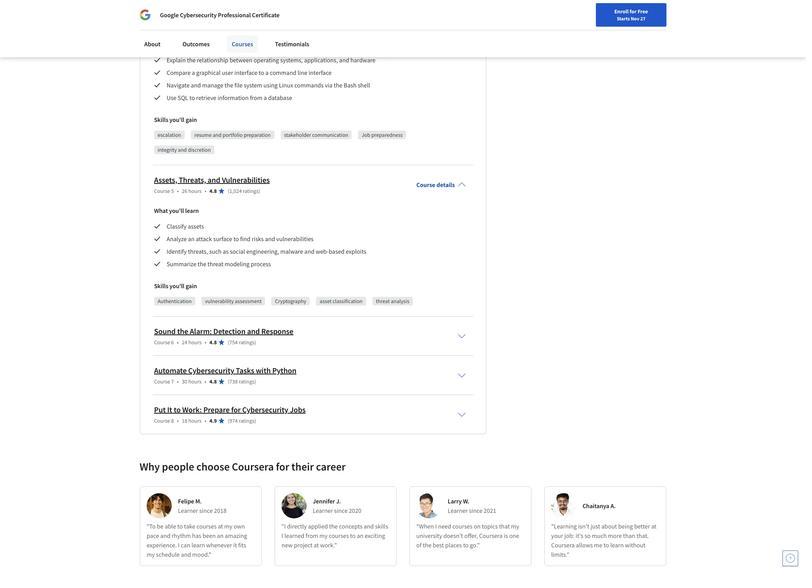 Task type: vqa. For each thing, say whether or not it's contained in the screenshot.


Task type: describe. For each thing, give the bounding box(es) containing it.
) for work:
[[255, 417, 256, 424]]

since for w.
[[469, 507, 483, 515]]

operating
[[254, 56, 279, 64]]

via
[[325, 81, 333, 89]]

navigate and manage the file system using linux commands via the bash shell
[[167, 81, 370, 89]]

exciting
[[365, 532, 385, 540]]

pace
[[147, 532, 159, 540]]

hours for it
[[188, 417, 202, 424]]

"learning
[[551, 522, 577, 530]]

my down experience.
[[147, 551, 155, 559]]

on
[[474, 522, 481, 530]]

identify threats, such as social engineering, malware and web-based exploits
[[167, 248, 366, 255]]

and right integrity
[[178, 146, 187, 153]]

at inside "i directly applied the concepts and skills i learned from my courses to an exciting new project at work."
[[314, 541, 319, 549]]

outcomes link
[[178, 35, 214, 53]]

and right resume
[[213, 131, 222, 139]]

• right the '8'
[[177, 417, 179, 424]]

what for explain the relationship between operating systems, applications, and hardware
[[154, 40, 168, 48]]

as
[[223, 248, 229, 255]]

what you'll learn for classify
[[154, 207, 199, 215]]

( for work:
[[228, 417, 230, 424]]

ratings for vulnerabilities
[[243, 188, 259, 195]]

put it to work: prepare for cybersecurity jobs link
[[154, 405, 306, 415]]

why people choose coursera for their career
[[140, 460, 346, 474]]

2 vertical spatial cybersecurity
[[242, 405, 288, 415]]

my inside "i directly applied the concepts and skills i learned from my courses to an exciting new project at work."
[[320, 532, 328, 540]]

courses inside "when i need courses on topics that my university doesn't offer, coursera is one of the best places to go."
[[453, 522, 473, 530]]

• right '5'
[[177, 188, 179, 195]]

hours for threats,
[[188, 188, 202, 195]]

and left "certificate"
[[237, 9, 249, 19]]

automate cybersecurity tasks with python
[[154, 366, 296, 375]]

the right via
[[334, 81, 343, 89]]

file
[[235, 81, 243, 89]]

free
[[638, 8, 648, 15]]

is
[[504, 532, 508, 540]]

and up retrieve
[[191, 81, 201, 89]]

courses inside "to be able to take courses at my own pace and rhythm has been an amazing experience. i can learn whenever it fits my schedule and mood."
[[197, 522, 217, 530]]

social
[[230, 248, 245, 255]]

felipe
[[178, 497, 194, 505]]

based
[[329, 248, 345, 255]]

modeling
[[225, 260, 250, 268]]

0 horizontal spatial linux
[[217, 9, 235, 19]]

the left the file
[[225, 81, 233, 89]]

can
[[181, 541, 190, 549]]

and up experience.
[[160, 532, 170, 540]]

learn up the assets
[[185, 207, 199, 215]]

compare
[[167, 69, 191, 77]]

you'll up escalation in the top left of the page
[[170, 116, 184, 124]]

my inside "when i need courses on topics that my university doesn't offer, coursera is one of the best places to go."
[[511, 522, 519, 530]]

vulnerabilities
[[222, 175, 270, 185]]

offer,
[[465, 532, 478, 540]]

just
[[591, 522, 600, 530]]

topics
[[482, 522, 498, 530]]

skills for summarize the threat modeling process
[[154, 282, 168, 290]]

• right 6
[[177, 339, 179, 346]]

response
[[261, 326, 294, 336]]

vulnerability assessment
[[205, 298, 262, 305]]

8
[[171, 417, 174, 424]]

) for with
[[255, 378, 256, 385]]

it
[[233, 541, 237, 549]]

0 vertical spatial from
[[250, 94, 263, 102]]

you'll up 'classify'
[[169, 207, 184, 215]]

people
[[162, 460, 194, 474]]

and down can
[[181, 551, 191, 559]]

4.8 for alarm:
[[210, 339, 217, 346]]

cybersecurity for google
[[180, 11, 217, 19]]

has
[[192, 532, 201, 540]]

jennifer
[[313, 497, 335, 505]]

find
[[589, 9, 599, 16]]

"to
[[147, 522, 156, 530]]

graphical
[[196, 69, 221, 77]]

learn inside "to be able to take courses at my own pace and rhythm has been an amazing experience. i can learn whenever it fits my schedule and mood."
[[192, 541, 205, 549]]

with
[[256, 366, 271, 375]]

google image
[[140, 9, 151, 20]]

1 vertical spatial sql
[[178, 94, 188, 102]]

2021
[[484, 507, 496, 515]]

"to be able to take courses at my own pace and rhythm has been an amazing experience. i can learn whenever it fits my schedule and mood."
[[147, 522, 247, 559]]

that
[[499, 522, 510, 530]]

courses link
[[227, 35, 258, 53]]

a for compare a graphical user interface to a command line interface
[[265, 69, 269, 77]]

help center image
[[786, 554, 795, 563]]

larry
[[448, 497, 462, 505]]

the down threats,
[[198, 260, 206, 268]]

chaitanya
[[583, 502, 610, 510]]

go."
[[470, 541, 480, 549]]

to left retrieve
[[190, 94, 195, 102]]

( for detection
[[228, 339, 230, 346]]

course 8 • 18 hours •
[[154, 417, 206, 424]]

allows
[[576, 541, 593, 549]]

learn inside "learning isn't just about being better at your job: it's so much more than that. coursera allows me to learn without limits."
[[611, 541, 624, 549]]

the right explain at top left
[[187, 56, 196, 64]]

assets, threats, and vulnerabilities link
[[154, 175, 270, 185]]

details
[[437, 181, 455, 189]]

0 vertical spatial threat
[[208, 260, 223, 268]]

4.8 for and
[[210, 188, 217, 195]]

1 horizontal spatial sql
[[251, 9, 264, 19]]

2018
[[214, 507, 227, 515]]

27
[[641, 15, 646, 22]]

a.
[[611, 502, 616, 510]]

and right threats,
[[208, 175, 220, 185]]

been
[[203, 532, 216, 540]]

ratings for work:
[[239, 417, 255, 424]]

preparedness
[[372, 131, 403, 139]]

jennifer j. learner since 2020
[[313, 497, 361, 515]]

i inside "when i need courses on topics that my university doesn't offer, coursera is one of the best places to go."
[[435, 522, 437, 530]]

1 horizontal spatial your
[[600, 9, 610, 16]]

classify
[[167, 222, 187, 230]]

• right 7
[[177, 378, 179, 385]]

1 vertical spatial threat
[[376, 298, 390, 305]]

enroll
[[615, 8, 629, 15]]

0 horizontal spatial of
[[173, 9, 180, 19]]

assets,
[[154, 175, 177, 185]]

one
[[509, 532, 519, 540]]

career
[[623, 9, 638, 16]]

hours for the
[[188, 339, 202, 346]]

since for j.
[[334, 507, 348, 515]]

trade:
[[194, 9, 215, 19]]

and left web-
[[304, 248, 315, 255]]

4.8 for tasks
[[210, 378, 217, 385]]

w.
[[463, 497, 470, 505]]

fits
[[238, 541, 246, 549]]

concepts
[[339, 522, 363, 530]]

1,024
[[230, 188, 242, 195]]

explain
[[167, 56, 186, 64]]

hours for cybersecurity
[[188, 378, 202, 385]]

more
[[608, 532, 622, 540]]

the left trade:
[[182, 9, 193, 19]]

database
[[268, 94, 292, 102]]

alarm:
[[190, 326, 212, 336]]

your inside "learning isn't just about being better at your job: it's so much more than that. coursera allows me to learn without limits."
[[551, 532, 563, 540]]

and inside "i directly applied the concepts and skills i learned from my courses to an exciting new project at work."
[[364, 522, 374, 530]]

to inside "when i need courses on topics that my university doesn't offer, coursera is one of the best places to go."
[[463, 541, 469, 549]]

outcomes
[[183, 40, 210, 48]]

to left the find
[[234, 235, 239, 243]]

escalation
[[158, 131, 181, 139]]

j.
[[336, 497, 341, 505]]

between
[[230, 56, 252, 64]]

ratings for with
[[239, 378, 255, 385]]

skills you'll gain for summarize
[[154, 282, 197, 290]]

( 974 ratings )
[[228, 417, 256, 424]]

738
[[230, 378, 238, 385]]

vulnerability
[[205, 298, 234, 305]]

their
[[292, 460, 314, 474]]

course for assets, threats, and vulnerabilities
[[154, 188, 170, 195]]

to right it
[[174, 405, 181, 415]]

what for classify assets
[[154, 207, 168, 215]]

directly
[[287, 522, 307, 530]]

me
[[594, 541, 603, 549]]

resume and portfolio preparation
[[195, 131, 271, 139]]

authentication
[[158, 298, 192, 305]]



Task type: locate. For each thing, give the bounding box(es) containing it.
1 what from the top
[[154, 40, 168, 48]]

much
[[592, 532, 607, 540]]

systems,
[[280, 56, 303, 64]]

sound
[[154, 326, 176, 336]]

a down 'navigate and manage the file system using linux commands via the bash shell'
[[264, 94, 267, 102]]

) for detection
[[255, 339, 256, 346]]

) right the 754
[[255, 339, 256, 346]]

2 what from the top
[[154, 207, 168, 215]]

learner inside felipe m. learner since 2018
[[178, 507, 198, 515]]

able
[[165, 522, 176, 530]]

attack
[[196, 235, 212, 243]]

4 ( from the top
[[228, 417, 230, 424]]

course for put it to work: prepare for cybersecurity jobs
[[154, 417, 170, 424]]

an up whenever
[[217, 532, 224, 540]]

process
[[251, 260, 271, 268]]

project
[[294, 541, 313, 549]]

• down assets, threats, and vulnerabilities
[[205, 188, 206, 195]]

shell
[[358, 81, 370, 89]]

skills you'll gain up authentication
[[154, 282, 197, 290]]

since down w.
[[469, 507, 483, 515]]

to inside "to be able to take courses at my own pace and rhythm has been an amazing experience. i can learn whenever it fits my schedule and mood."
[[177, 522, 183, 530]]

learner for felipe
[[178, 507, 198, 515]]

of right tools
[[173, 9, 180, 19]]

automate cybersecurity tasks with python link
[[154, 366, 296, 375]]

2 learner from the left
[[313, 507, 333, 515]]

2 gain from the top
[[186, 282, 197, 290]]

2 horizontal spatial at
[[652, 522, 657, 530]]

and right risks
[[265, 235, 275, 243]]

of down university
[[417, 541, 422, 549]]

0 vertical spatial what
[[154, 40, 168, 48]]

cybersecurity right google
[[180, 11, 217, 19]]

2 horizontal spatial courses
[[453, 522, 473, 530]]

user
[[222, 69, 233, 77]]

threat down 'such'
[[208, 260, 223, 268]]

course left 6
[[154, 339, 170, 346]]

than
[[623, 532, 635, 540]]

1 horizontal spatial an
[[217, 532, 224, 540]]

what
[[154, 40, 168, 48], [154, 207, 168, 215]]

ratings
[[243, 188, 259, 195], [239, 339, 255, 346], [239, 378, 255, 385], [239, 417, 255, 424]]

1 what you'll learn from the top
[[154, 40, 199, 48]]

from
[[250, 94, 263, 102], [306, 532, 318, 540]]

summarize
[[167, 260, 196, 268]]

0 horizontal spatial i
[[178, 541, 180, 549]]

1 interface from the left
[[235, 69, 258, 77]]

testimonials
[[275, 40, 309, 48]]

4.8 down sound the alarm: detection and response link
[[210, 339, 217, 346]]

to
[[259, 69, 264, 77], [190, 94, 195, 102], [234, 235, 239, 243], [174, 405, 181, 415], [177, 522, 183, 530], [350, 532, 356, 540], [463, 541, 469, 549], [604, 541, 609, 549]]

1 horizontal spatial for
[[276, 460, 289, 474]]

python
[[272, 366, 296, 375]]

0 vertical spatial skills
[[154, 116, 168, 124]]

0 vertical spatial of
[[173, 9, 180, 19]]

at right better
[[652, 522, 657, 530]]

enroll for free starts nov 27
[[615, 8, 648, 22]]

from down system
[[250, 94, 263, 102]]

1 vertical spatial coursera
[[479, 532, 503, 540]]

to down concepts
[[350, 532, 356, 540]]

0 vertical spatial sql
[[251, 9, 264, 19]]

0 horizontal spatial threat
[[208, 260, 223, 268]]

a down operating
[[265, 69, 269, 77]]

to inside "i directly applied the concepts and skills i learned from my courses to an exciting new project at work."
[[350, 532, 356, 540]]

1 skills from the top
[[154, 116, 168, 124]]

for up 974 in the left bottom of the page
[[231, 405, 241, 415]]

a right compare
[[192, 69, 195, 77]]

1 horizontal spatial coursera
[[479, 532, 503, 540]]

at for courses
[[218, 522, 223, 530]]

1 vertical spatial 4.8
[[210, 339, 217, 346]]

0 horizontal spatial learner
[[178, 507, 198, 515]]

english
[[656, 9, 675, 17]]

coursera
[[232, 460, 274, 474], [479, 532, 503, 540], [551, 541, 575, 549]]

system
[[244, 81, 262, 89]]

1 vertical spatial what
[[154, 207, 168, 215]]

job:
[[565, 532, 575, 540]]

2 horizontal spatial since
[[469, 507, 483, 515]]

you'll up authentication
[[170, 282, 184, 290]]

0 horizontal spatial since
[[199, 507, 213, 515]]

2 horizontal spatial coursera
[[551, 541, 575, 549]]

3 learner from the left
[[448, 507, 468, 515]]

a for use sql to retrieve information from a database
[[264, 94, 267, 102]]

bash
[[344, 81, 357, 89]]

None search field
[[112, 5, 300, 21]]

0 horizontal spatial at
[[218, 522, 223, 530]]

3 hours from the top
[[188, 378, 202, 385]]

for left their
[[276, 460, 289, 474]]

gain up resume
[[186, 116, 197, 124]]

use sql to retrieve information from a database
[[167, 94, 292, 102]]

assessment
[[235, 298, 262, 305]]

an left attack on the left top
[[188, 235, 195, 243]]

1 horizontal spatial interface
[[309, 69, 332, 77]]

professional
[[218, 11, 251, 19]]

2 horizontal spatial learner
[[448, 507, 468, 515]]

and up ( 754 ratings )
[[247, 326, 260, 336]]

0 vertical spatial i
[[435, 522, 437, 530]]

2 horizontal spatial i
[[435, 522, 437, 530]]

coursera inside "learning isn't just about being better at your job: it's so much more than that. coursera allows me to learn without limits."
[[551, 541, 575, 549]]

1 horizontal spatial of
[[417, 541, 422, 549]]

0 horizontal spatial for
[[231, 405, 241, 415]]

exploits
[[346, 248, 366, 255]]

to up 'rhythm'
[[177, 522, 183, 530]]

from inside "i directly applied the concepts and skills i learned from my courses to an exciting new project at work."
[[306, 532, 318, 540]]

course left '5'
[[154, 188, 170, 195]]

google cybersecurity professional certificate
[[160, 11, 280, 19]]

learner inside 'jennifer j. learner since 2020'
[[313, 507, 333, 515]]

skills you'll gain for use
[[154, 116, 197, 124]]

1 vertical spatial your
[[551, 532, 563, 540]]

to inside "learning isn't just about being better at your job: it's so much more than that. coursera allows me to learn without limits."
[[604, 541, 609, 549]]

i left can
[[178, 541, 180, 549]]

without
[[625, 541, 646, 549]]

you'll up explain at top left
[[169, 40, 184, 48]]

prepare
[[203, 405, 230, 415]]

1 horizontal spatial learner
[[313, 507, 333, 515]]

coursera inside "when i need courses on topics that my university doesn't offer, coursera is one of the best places to go."
[[479, 532, 503, 540]]

threat analysis
[[376, 298, 409, 305]]

1 vertical spatial linux
[[279, 81, 293, 89]]

tools
[[154, 9, 172, 19]]

gain for the
[[186, 282, 197, 290]]

learn up explain at top left
[[185, 40, 199, 48]]

0 vertical spatial your
[[600, 9, 610, 16]]

hours
[[188, 188, 202, 195], [188, 339, 202, 346], [188, 378, 202, 385], [188, 417, 202, 424]]

the inside "when i need courses on topics that my university doesn't offer, coursera is one of the best places to go."
[[423, 541, 432, 549]]

an inside "i directly applied the concepts and skills i learned from my courses to an exciting new project at work."
[[357, 532, 364, 540]]

of
[[173, 9, 180, 19], [417, 541, 422, 549]]

"when i need courses on topics that my university doesn't offer, coursera is one of the best places to go."
[[417, 522, 519, 549]]

i left need
[[435, 522, 437, 530]]

at left work."
[[314, 541, 319, 549]]

1 horizontal spatial at
[[314, 541, 319, 549]]

since down 'm.'
[[199, 507, 213, 515]]

1 vertical spatial i
[[282, 532, 283, 540]]

from down applied
[[306, 532, 318, 540]]

to right me on the right
[[604, 541, 609, 549]]

3 4.8 from the top
[[210, 378, 217, 385]]

2 vertical spatial 4.8
[[210, 378, 217, 385]]

navigate
[[167, 81, 190, 89]]

1 vertical spatial for
[[231, 405, 241, 415]]

integrity and discretion
[[158, 146, 211, 153]]

) down vulnerabilities at the top of page
[[259, 188, 260, 195]]

2 ( from the top
[[228, 339, 230, 346]]

cybersecurity up the ( 974 ratings ) on the left of page
[[242, 405, 288, 415]]

1 vertical spatial of
[[417, 541, 422, 549]]

what you'll learn for explain
[[154, 40, 199, 48]]

1 ( from the top
[[228, 188, 230, 195]]

1 horizontal spatial threat
[[376, 298, 390, 305]]

cryptography
[[275, 298, 306, 305]]

2 hours from the top
[[188, 339, 202, 346]]

2 what you'll learn from the top
[[154, 207, 199, 215]]

2 skills from the top
[[154, 282, 168, 290]]

hours right 26
[[188, 188, 202, 195]]

at inside "to be able to take courses at my own pace and rhythm has been an amazing experience. i can learn whenever it fits my schedule and mood."
[[218, 522, 223, 530]]

take
[[184, 522, 195, 530]]

• down alarm:
[[205, 339, 206, 346]]

chaitanya a.
[[583, 502, 616, 510]]

1 vertical spatial skills
[[154, 282, 168, 290]]

english button
[[642, 0, 689, 25]]

1 horizontal spatial linux
[[279, 81, 293, 89]]

0 vertical spatial linux
[[217, 9, 235, 19]]

learner for larry
[[448, 507, 468, 515]]

0 horizontal spatial interface
[[235, 69, 258, 77]]

threat left analysis
[[376, 298, 390, 305]]

i inside "i directly applied the concepts and skills i learned from my courses to an exciting new project at work."
[[282, 532, 283, 540]]

choose
[[196, 460, 230, 474]]

about
[[602, 522, 617, 530]]

3 ( from the top
[[228, 378, 230, 385]]

) down with
[[255, 378, 256, 385]]

and left hardware
[[339, 56, 349, 64]]

malware
[[280, 248, 303, 255]]

learn down more
[[611, 541, 624, 549]]

what you'll learn up 'classify'
[[154, 207, 199, 215]]

to left "go.""
[[463, 541, 469, 549]]

interface down applications,
[[309, 69, 332, 77]]

0 horizontal spatial courses
[[197, 522, 217, 530]]

of inside "when i need courses on topics that my university doesn't offer, coursera is one of the best places to go."
[[417, 541, 422, 549]]

courses up 'offer,'
[[453, 522, 473, 530]]

0 horizontal spatial sql
[[178, 94, 188, 102]]

0 vertical spatial 4.8
[[210, 188, 217, 195]]

1 4.8 from the top
[[210, 188, 217, 195]]

2 interface from the left
[[309, 69, 332, 77]]

the up 24
[[177, 326, 188, 336]]

tasks
[[236, 366, 254, 375]]

1 gain from the top
[[186, 116, 197, 124]]

0 vertical spatial coursera
[[232, 460, 274, 474]]

sql up courses
[[251, 9, 264, 19]]

interface down between in the top left of the page
[[235, 69, 258, 77]]

0 horizontal spatial an
[[188, 235, 195, 243]]

the right applied
[[329, 522, 338, 530]]

communication
[[312, 131, 348, 139]]

amazing
[[225, 532, 247, 540]]

rhythm
[[172, 532, 191, 540]]

( for vulnerabilities
[[228, 188, 230, 195]]

applications,
[[304, 56, 338, 64]]

my up one
[[511, 522, 519, 530]]

ratings down vulnerabilities at the top of page
[[243, 188, 259, 195]]

0 vertical spatial for
[[630, 8, 637, 15]]

learner down larry
[[448, 507, 468, 515]]

my up work."
[[320, 532, 328, 540]]

learner down felipe
[[178, 507, 198, 515]]

1 horizontal spatial courses
[[329, 532, 349, 540]]

4.8 down the automate cybersecurity tasks with python
[[210, 378, 217, 385]]

gain for sql
[[186, 116, 197, 124]]

learn down has
[[192, 541, 205, 549]]

courses up work."
[[329, 532, 349, 540]]

2 since from the left
[[334, 507, 348, 515]]

my left own
[[224, 522, 233, 530]]

whenever
[[206, 541, 232, 549]]

at for better
[[652, 522, 657, 530]]

skills
[[375, 522, 388, 530]]

work."
[[320, 541, 337, 549]]

an inside "to be able to take courses at my own pace and rhythm has been an amazing experience. i can learn whenever it fits my schedule and mood."
[[217, 532, 224, 540]]

for inside enroll for free starts nov 27
[[630, 8, 637, 15]]

better
[[634, 522, 650, 530]]

0 vertical spatial gain
[[186, 116, 197, 124]]

2 skills you'll gain from the top
[[154, 282, 197, 290]]

learner for jennifer
[[313, 507, 333, 515]]

ratings right 974 in the left bottom of the page
[[239, 417, 255, 424]]

your right find
[[600, 9, 610, 16]]

manage
[[202, 81, 223, 89]]

0 vertical spatial cybersecurity
[[180, 11, 217, 19]]

linux down command at top left
[[279, 81, 293, 89]]

an down concepts
[[357, 532, 364, 540]]

since for m.
[[199, 507, 213, 515]]

since inside felipe m. learner since 2018
[[199, 507, 213, 515]]

1 horizontal spatial i
[[282, 532, 283, 540]]

2 vertical spatial i
[[178, 541, 180, 549]]

courses up been
[[197, 522, 217, 530]]

what you'll learn
[[154, 40, 199, 48], [154, 207, 199, 215]]

isn't
[[578, 522, 590, 530]]

4.8 down 'assets, threats, and vulnerabilities' link
[[210, 188, 217, 195]]

stakeholder
[[284, 131, 311, 139]]

learner inside the larry w. learner since 2021
[[448, 507, 468, 515]]

2 horizontal spatial an
[[357, 532, 364, 540]]

automate
[[154, 366, 187, 375]]

such
[[209, 248, 222, 255]]

1 horizontal spatial since
[[334, 507, 348, 515]]

( down 'assets, threats, and vulnerabilities' link
[[228, 188, 230, 195]]

4 hours from the top
[[188, 417, 202, 424]]

course left 'details' on the right top of the page
[[417, 181, 435, 189]]

course inside dropdown button
[[417, 181, 435, 189]]

skills you'll gain up escalation in the top left of the page
[[154, 116, 197, 124]]

relationship
[[197, 56, 228, 64]]

2 4.8 from the top
[[210, 339, 217, 346]]

( down the automate cybersecurity tasks with python
[[228, 378, 230, 385]]

ratings for detection
[[239, 339, 255, 346]]

and up exciting
[[364, 522, 374, 530]]

i inside "to be able to take courses at my own pace and rhythm has been an amazing experience. i can learn whenever it fits my schedule and mood."
[[178, 541, 180, 549]]

since inside the larry w. learner since 2021
[[469, 507, 483, 515]]

about
[[144, 40, 161, 48]]

0 horizontal spatial coursera
[[232, 460, 274, 474]]

1 hours from the top
[[188, 188, 202, 195]]

( for with
[[228, 378, 230, 385]]

course for sound the alarm: detection and response
[[154, 339, 170, 346]]

job
[[362, 131, 370, 139]]

2 vertical spatial for
[[276, 460, 289, 474]]

own
[[234, 522, 245, 530]]

1 vertical spatial cybersecurity
[[188, 366, 234, 375]]

• left 4.9
[[205, 417, 206, 424]]

1 vertical spatial skills you'll gain
[[154, 282, 197, 290]]

1 since from the left
[[199, 507, 213, 515]]

put it to work: prepare for cybersecurity jobs
[[154, 405, 306, 415]]

cybersecurity up 738
[[188, 366, 234, 375]]

asset classification
[[320, 298, 363, 305]]

nov
[[631, 15, 640, 22]]

i down "i
[[282, 532, 283, 540]]

cybersecurity for automate
[[188, 366, 234, 375]]

0 horizontal spatial from
[[250, 94, 263, 102]]

gain up authentication
[[186, 282, 197, 290]]

( 738 ratings )
[[228, 378, 256, 385]]

the inside "i directly applied the concepts and skills i learned from my courses to an exciting new project at work."
[[329, 522, 338, 530]]

at inside "learning isn't just about being better at your job: it's so much more than that. coursera allows me to learn without limits."
[[652, 522, 657, 530]]

learner
[[178, 507, 198, 515], [313, 507, 333, 515], [448, 507, 468, 515]]

for up nov
[[630, 8, 637, 15]]

line
[[298, 69, 307, 77]]

• right the 30
[[205, 378, 206, 385]]

7
[[171, 378, 174, 385]]

what you'll learn up explain at top left
[[154, 40, 199, 48]]

it's
[[576, 532, 584, 540]]

4.8
[[210, 188, 217, 195], [210, 339, 217, 346], [210, 378, 217, 385]]

course for automate cybersecurity tasks with python
[[154, 378, 170, 385]]

) for vulnerabilities
[[259, 188, 260, 195]]

course 6 • 24 hours •
[[154, 339, 206, 346]]

courses inside "i directly applied the concepts and skills i learned from my courses to an exciting new project at work."
[[329, 532, 349, 540]]

0 horizontal spatial your
[[551, 532, 563, 540]]

1 horizontal spatial from
[[306, 532, 318, 540]]

experience.
[[147, 541, 177, 549]]

course left the '8'
[[154, 417, 170, 424]]

skills up escalation in the top left of the page
[[154, 116, 168, 124]]

to down operating
[[259, 69, 264, 77]]

0 vertical spatial what you'll learn
[[154, 40, 199, 48]]

course 5 • 26 hours •
[[154, 188, 206, 195]]

1 vertical spatial what you'll learn
[[154, 207, 199, 215]]

m.
[[195, 497, 202, 505]]

1 skills you'll gain from the top
[[154, 116, 197, 124]]

0 vertical spatial skills you'll gain
[[154, 116, 197, 124]]

skills for use sql to retrieve information from a database
[[154, 116, 168, 124]]

sql
[[251, 9, 264, 19], [178, 94, 188, 102]]

assets, threats, and vulnerabilities
[[154, 175, 270, 185]]

analyze an attack surface to find risks and vulnerabilities
[[167, 235, 314, 243]]

2 vertical spatial coursera
[[551, 541, 575, 549]]

since inside 'jennifer j. learner since 2020'
[[334, 507, 348, 515]]

3 since from the left
[[469, 507, 483, 515]]

1 vertical spatial gain
[[186, 282, 197, 290]]

1 learner from the left
[[178, 507, 198, 515]]

classify assets
[[167, 222, 204, 230]]

so
[[585, 532, 591, 540]]

1 vertical spatial from
[[306, 532, 318, 540]]

2 horizontal spatial for
[[630, 8, 637, 15]]



